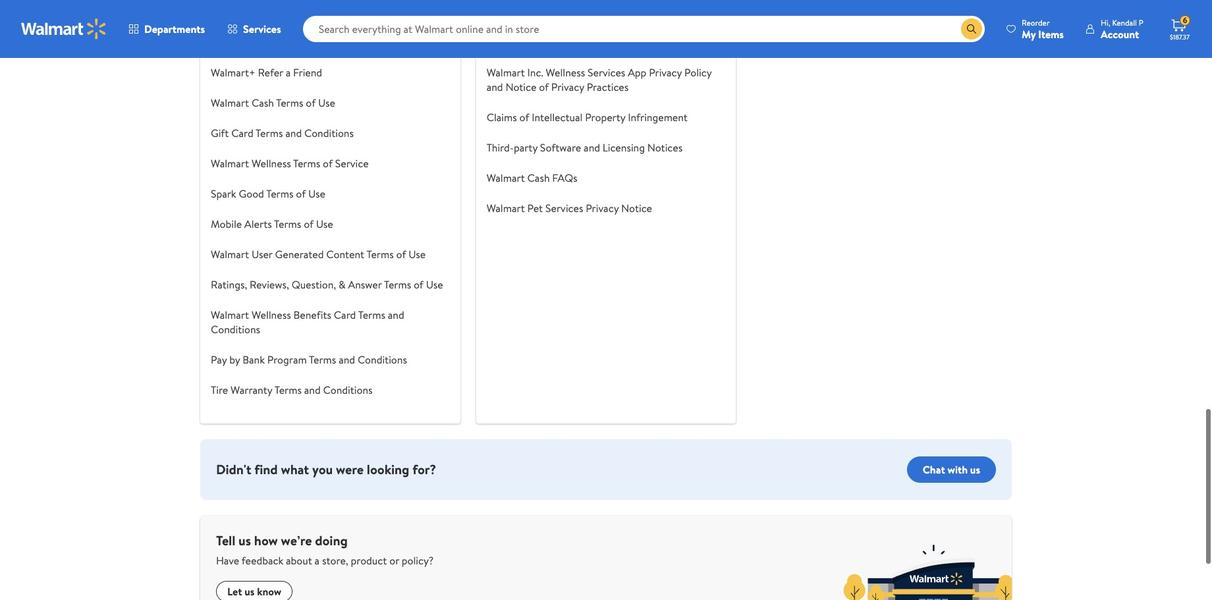 Task type: vqa. For each thing, say whether or not it's contained in the screenshot.
the Pay by Bank Program Terms and Conditions link on the left of page
yes



Task type: describe. For each thing, give the bounding box(es) containing it.
didn't find what you were looking for?
[[216, 460, 436, 478]]

walmart cash terms of use
[[211, 96, 335, 110]]

inhome terms of use - in home delivery
[[211, 5, 397, 19]]

answer
[[348, 277, 382, 292]]

gift
[[211, 126, 229, 140]]

claims of intellectual property infringement link
[[487, 110, 688, 125]]

of down 'home'
[[344, 35, 354, 49]]

0 vertical spatial a
[[286, 65, 291, 80]]

didn't
[[216, 460, 251, 478]]

walmart cash terms of use link
[[211, 96, 335, 110]]

kendall
[[1112, 17, 1137, 28]]

were
[[336, 460, 364, 478]]

terms right good
[[266, 186, 293, 201]]

claims of intellectual property infringement
[[487, 110, 688, 125]]

terms right program
[[309, 352, 336, 367]]

let us know
[[227, 584, 281, 599]]

walmart user generated content terms of use link
[[211, 247, 426, 262]]

tire warranty terms and conditions
[[211, 383, 373, 397]]

walmart inc. wellness services app privacy policy and notice of privacy practices
[[487, 65, 712, 94]]

walmart wellness terms of service link
[[211, 156, 369, 171]]

good
[[239, 186, 264, 201]]

mobile alerts terms of use
[[211, 217, 333, 231]]

hi, kendall p account
[[1101, 17, 1144, 41]]

walmart wellness terms of service
[[211, 156, 369, 171]]

a inside tell us how we're doing have feedback about a store, product or policy?
[[315, 553, 320, 568]]

walmart for walmart wellness benefits card terms and conditions
[[211, 308, 249, 322]]

terms down in
[[315, 35, 342, 49]]

intellectual
[[532, 110, 583, 125]]

mobile
[[211, 217, 242, 231]]

home
[[328, 5, 356, 19]]

chat with us button
[[907, 457, 996, 483]]

terms down program
[[274, 383, 302, 397]]

walmart for walmart wellness terms of service
[[211, 156, 249, 171]]

faqs
[[552, 171, 577, 185]]

of inside walmart inc. wellness services app privacy policy and notice of privacy practices
[[539, 80, 549, 94]]

accessibility
[[612, 35, 668, 49]]

benefits
[[293, 308, 331, 322]]

about
[[286, 553, 312, 568]]

for?
[[412, 460, 436, 478]]

walmart for walmart cash terms of use
[[211, 96, 249, 110]]

let us know link
[[216, 581, 293, 600]]

spark
[[211, 186, 236, 201]]

responsible
[[487, 35, 541, 49]]

departments
[[144, 22, 205, 36]]

policy inside walmart inc. wellness services app privacy policy and notice of privacy practices
[[684, 65, 712, 80]]

doing
[[315, 532, 348, 549]]

pay by bank program terms and conditions link
[[211, 352, 407, 367]]

chat with us
[[923, 462, 980, 477]]

party
[[514, 140, 538, 155]]

tire warranty terms and conditions link
[[211, 383, 373, 397]]

walmart subscriptions terms of use
[[211, 35, 374, 49]]

third-
[[487, 140, 514, 155]]

conditions inside walmart wellness benefits card terms and conditions
[[211, 322, 260, 337]]

practices
[[587, 80, 629, 94]]

p
[[1139, 17, 1144, 28]]

of down the walmart wellness terms of service link
[[296, 186, 306, 201]]

us for know
[[245, 584, 255, 599]]

terms inside walmart wellness benefits card terms and conditions
[[358, 308, 385, 322]]

inhome terms of use - in home delivery link
[[211, 5, 397, 19]]

0 horizontal spatial card
[[231, 126, 253, 140]]

licensing
[[603, 140, 645, 155]]

6 $187.37
[[1170, 15, 1190, 42]]

you
[[312, 460, 333, 478]]

tire
[[211, 383, 228, 397]]

property
[[585, 110, 625, 125]]

walmart for walmart cash faqs
[[487, 171, 525, 185]]

1 horizontal spatial notice
[[621, 201, 652, 215]]

wellness for walmart wellness benefits card terms and conditions
[[252, 308, 291, 322]]

wellness inside walmart inc. wellness services app privacy policy and notice of privacy practices
[[546, 65, 585, 80]]

walmart for walmart user generated content terms of use
[[211, 247, 249, 262]]

let
[[227, 584, 242, 599]]

1 horizontal spatial privacy
[[586, 201, 619, 215]]

inc.
[[527, 65, 543, 80]]

alerts
[[244, 217, 272, 231]]

by
[[229, 352, 240, 367]]

content
[[326, 247, 364, 262]]

policy?
[[402, 553, 434, 568]]

third-party software and licensing notices link
[[487, 140, 683, 155]]

and inside walmart wellness benefits card terms and conditions
[[388, 308, 404, 322]]

infringement
[[628, 110, 688, 125]]

inhome
[[211, 5, 247, 19]]

of left -
[[279, 5, 289, 19]]

reviews,
[[250, 277, 289, 292]]

walmart+ refer a friend link
[[211, 65, 322, 80]]

gift card terms and conditions
[[211, 126, 354, 140]]

notice inside walmart inc. wellness services app privacy policy and notice of privacy practices
[[506, 80, 536, 94]]

program
[[267, 352, 307, 367]]

warranty
[[231, 383, 272, 397]]



Task type: locate. For each thing, give the bounding box(es) containing it.
walmart user generated content terms of use
[[211, 247, 426, 262]]

looking
[[367, 460, 409, 478]]

product
[[351, 553, 387, 568]]

terms right inhome
[[249, 5, 276, 19]]

of right answer
[[414, 277, 423, 292]]

walmart left inc.
[[487, 65, 525, 80]]

walmart left the pet
[[487, 201, 525, 215]]

walmart down ratings,
[[211, 308, 249, 322]]

know
[[257, 584, 281, 599]]

2 vertical spatial services
[[545, 201, 583, 215]]

1 vertical spatial wellness
[[252, 156, 291, 171]]

0 horizontal spatial notice
[[506, 80, 536, 94]]

1 vertical spatial notice
[[621, 201, 652, 215]]

search icon image
[[966, 24, 977, 34]]

of
[[279, 5, 289, 19], [344, 35, 354, 49], [539, 80, 549, 94], [306, 96, 316, 110], [519, 110, 529, 125], [323, 156, 333, 171], [296, 186, 306, 201], [304, 217, 314, 231], [396, 247, 406, 262], [414, 277, 423, 292]]

of right the claims
[[519, 110, 529, 125]]

walmart subscriptions terms of use link
[[211, 35, 374, 49]]

walmart down walmart+
[[211, 96, 249, 110]]

walmart inside walmart wellness benefits card terms and conditions
[[211, 308, 249, 322]]

card right gift in the left of the page
[[231, 126, 253, 140]]

single-use bag policy link
[[487, 5, 585, 19]]

walmart+
[[211, 65, 255, 80]]

walmart inside walmart inc. wellness services app privacy policy and notice of privacy practices
[[487, 65, 525, 80]]

us
[[970, 462, 980, 477], [239, 532, 251, 549], [245, 584, 255, 599]]

1 horizontal spatial policy
[[684, 65, 712, 80]]

walmart up spark
[[211, 156, 249, 171]]

question,
[[292, 277, 336, 292]]

disclosure
[[543, 35, 591, 49]]

policy
[[557, 5, 585, 19], [684, 65, 712, 80]]

terms up gift card terms and conditions
[[276, 96, 303, 110]]

single-use bag policy
[[487, 5, 585, 19]]

feedback
[[242, 553, 283, 568]]

pet
[[527, 201, 543, 215]]

notice down licensing
[[621, 201, 652, 215]]

0 vertical spatial services
[[243, 22, 281, 36]]

2 horizontal spatial services
[[588, 65, 625, 80]]

card inside walmart wellness benefits card terms and conditions
[[334, 308, 356, 322]]

pay by bank program terms and conditions
[[211, 352, 407, 367]]

services down inhome
[[243, 22, 281, 36]]

walmart image
[[21, 18, 107, 40]]

bag
[[538, 5, 555, 19]]

$187.37
[[1170, 32, 1190, 42]]

my
[[1022, 27, 1036, 41]]

1 horizontal spatial cash
[[527, 171, 550, 185]]

policy down policies
[[684, 65, 712, 80]]

services
[[243, 22, 281, 36], [588, 65, 625, 80], [545, 201, 583, 215]]

0 vertical spatial wellness
[[546, 65, 585, 80]]

0 vertical spatial card
[[231, 126, 253, 140]]

and inside walmart inc. wellness services app privacy policy and notice of privacy practices
[[487, 80, 503, 94]]

Search search field
[[303, 16, 985, 42]]

0 vertical spatial notice
[[506, 80, 536, 94]]

ratings, reviews, question, & answer terms of use link
[[211, 277, 443, 292]]

account
[[1101, 27, 1139, 41]]

1 vertical spatial us
[[239, 532, 251, 549]]

walmart cash faqs
[[487, 171, 577, 185]]

find
[[254, 460, 278, 478]]

0 vertical spatial us
[[970, 462, 980, 477]]

services button
[[216, 13, 292, 45]]

walmart down inhome
[[211, 35, 249, 49]]

terms down answer
[[358, 308, 385, 322]]

notices
[[647, 140, 683, 155]]

wellness right inc.
[[546, 65, 585, 80]]

walmart down "third-"
[[487, 171, 525, 185]]

us right let at left
[[245, 584, 255, 599]]

gift card terms and conditions link
[[211, 126, 354, 140]]

2 horizontal spatial privacy
[[649, 65, 682, 80]]

privacy up intellectual in the left of the page
[[551, 80, 584, 94]]

services right the pet
[[545, 201, 583, 215]]

walmart
[[211, 35, 249, 49], [487, 65, 525, 80], [211, 96, 249, 110], [211, 156, 249, 171], [487, 171, 525, 185], [487, 201, 525, 215], [211, 247, 249, 262], [211, 308, 249, 322]]

policies
[[671, 35, 705, 49]]

bank
[[243, 352, 265, 367]]

1 vertical spatial cash
[[527, 171, 550, 185]]

2 vertical spatial us
[[245, 584, 255, 599]]

terms right answer
[[384, 277, 411, 292]]

cash for terms
[[252, 96, 274, 110]]

spark good terms of use link
[[211, 186, 325, 201]]

1 vertical spatial policy
[[684, 65, 712, 80]]

1 horizontal spatial card
[[334, 308, 356, 322]]

in
[[317, 5, 326, 19]]

mobile alerts terms of use link
[[211, 217, 333, 231]]

us right with
[[970, 462, 980, 477]]

chat
[[923, 462, 945, 477]]

wellness for walmart wellness terms of service
[[252, 156, 291, 171]]

walmart pet services privacy notice link
[[487, 201, 652, 215]]

policy right bag
[[557, 5, 585, 19]]

us inside button
[[970, 462, 980, 477]]

third-party software and licensing notices
[[487, 140, 683, 155]]

walmart for walmart pet services privacy notice
[[487, 201, 525, 215]]

a
[[286, 65, 291, 80], [315, 553, 320, 568]]

software
[[540, 140, 581, 155]]

wellness up spark good terms of use
[[252, 156, 291, 171]]

terms down "walmart cash terms of use"
[[256, 126, 283, 140]]

walmart wellness benefits card terms and conditions
[[211, 308, 404, 337]]

2 vertical spatial wellness
[[252, 308, 291, 322]]

privacy
[[649, 65, 682, 80], [551, 80, 584, 94], [586, 201, 619, 215]]

service
[[335, 156, 369, 171]]

walmart for walmart subscriptions terms of use
[[211, 35, 249, 49]]

with
[[948, 462, 968, 477]]

of down friend
[[306, 96, 316, 110]]

privacy down third-party software and licensing notices
[[586, 201, 619, 215]]

&
[[339, 277, 346, 292]]

1 horizontal spatial services
[[545, 201, 583, 215]]

walmart up ratings,
[[211, 247, 249, 262]]

reorder
[[1022, 17, 1050, 28]]

hi,
[[1101, 17, 1110, 28]]

1 vertical spatial services
[[588, 65, 625, 80]]

spark good terms of use
[[211, 186, 325, 201]]

0 horizontal spatial services
[[243, 22, 281, 36]]

or
[[389, 553, 399, 568]]

walmart pet services privacy notice
[[487, 201, 652, 215]]

user
[[252, 247, 273, 262]]

0 horizontal spatial privacy
[[551, 80, 584, 94]]

1 vertical spatial a
[[315, 553, 320, 568]]

terms
[[249, 5, 276, 19], [315, 35, 342, 49], [276, 96, 303, 110], [256, 126, 283, 140], [293, 156, 320, 171], [266, 186, 293, 201], [274, 217, 301, 231], [367, 247, 394, 262], [384, 277, 411, 292], [358, 308, 385, 322], [309, 352, 336, 367], [274, 383, 302, 397]]

tell us how we're doing have feedback about a store, product or policy?
[[216, 532, 434, 568]]

single-
[[487, 5, 518, 19]]

ratings, reviews, question, & answer terms of use
[[211, 277, 443, 292]]

refer
[[258, 65, 283, 80]]

card down &
[[334, 308, 356, 322]]

have
[[216, 553, 239, 568]]

terms down gift card terms and conditions
[[293, 156, 320, 171]]

of right 'content'
[[396, 247, 406, 262]]

a right 'refer' in the left top of the page
[[286, 65, 291, 80]]

card
[[231, 126, 253, 140], [334, 308, 356, 322]]

0 vertical spatial policy
[[557, 5, 585, 19]]

0 horizontal spatial policy
[[557, 5, 585, 19]]

walmart+ refer a friend
[[211, 65, 322, 80]]

us for how
[[239, 532, 251, 549]]

terms right alerts
[[274, 217, 301, 231]]

wellness down 'reviews,'
[[252, 308, 291, 322]]

0 vertical spatial cash
[[252, 96, 274, 110]]

us right 'tell'
[[239, 532, 251, 549]]

of up generated
[[304, 217, 314, 231]]

cash down walmart+ refer a friend link
[[252, 96, 274, 110]]

items
[[1038, 27, 1064, 41]]

services inside popup button
[[243, 22, 281, 36]]

responsible disclosure and accessibility policies
[[487, 35, 705, 49]]

of up intellectual in the left of the page
[[539, 80, 549, 94]]

departments button
[[117, 13, 216, 45]]

pay
[[211, 352, 227, 367]]

walmart inc. wellness services app privacy policy and notice of privacy practices link
[[487, 65, 712, 94]]

services left app
[[588, 65, 625, 80]]

of left the service
[[323, 156, 333, 171]]

1 horizontal spatial a
[[315, 553, 320, 568]]

claims
[[487, 110, 517, 125]]

us inside tell us how we're doing have feedback about a store, product or policy?
[[239, 532, 251, 549]]

walmart cash faqs link
[[487, 171, 577, 185]]

store,
[[322, 553, 348, 568]]

Walmart Site-Wide search field
[[303, 16, 985, 42]]

a left store,
[[315, 553, 320, 568]]

generated
[[275, 247, 324, 262]]

notice up the claims
[[506, 80, 536, 94]]

we're
[[281, 532, 312, 549]]

1 vertical spatial card
[[334, 308, 356, 322]]

services inside walmart inc. wellness services app privacy policy and notice of privacy practices
[[588, 65, 625, 80]]

privacy right app
[[649, 65, 682, 80]]

cash left faqs
[[527, 171, 550, 185]]

terms up answer
[[367, 247, 394, 262]]

0 horizontal spatial a
[[286, 65, 291, 80]]

cash for faqs
[[527, 171, 550, 185]]

how
[[254, 532, 278, 549]]

6
[[1183, 15, 1187, 26]]

wellness inside walmart wellness benefits card terms and conditions
[[252, 308, 291, 322]]

0 horizontal spatial cash
[[252, 96, 274, 110]]

reorder my items
[[1022, 17, 1064, 41]]

walmart for walmart inc. wellness services app privacy policy and notice of privacy practices
[[487, 65, 525, 80]]



